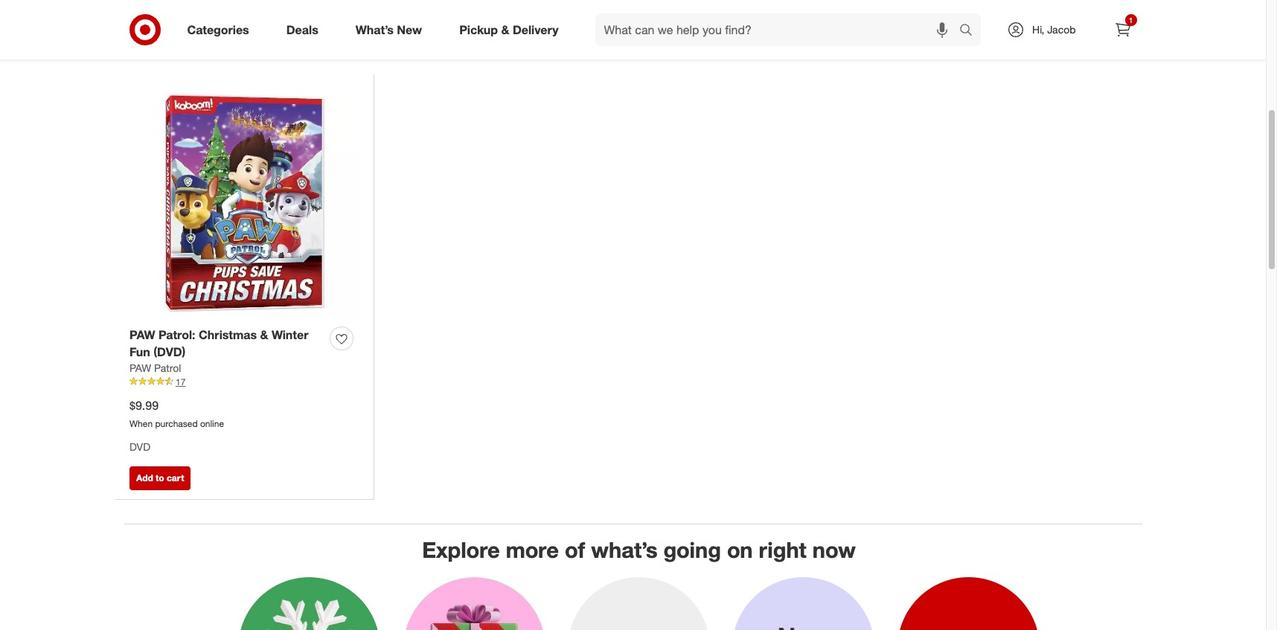 Task type: locate. For each thing, give the bounding box(es) containing it.
1 horizontal spatial &
[[501, 22, 509, 37]]

online
[[200, 418, 224, 429]]

pickup & delivery
[[459, 22, 559, 37]]

1 vertical spatial 1
[[124, 28, 133, 49]]

1 horizontal spatial pickup
[[748, 33, 784, 48]]

17
[[176, 376, 186, 387]]

0 vertical spatial paw
[[129, 327, 155, 342]]

delivery inside button
[[999, 33, 1042, 48]]

0 horizontal spatial delivery
[[513, 22, 559, 37]]

deals
[[286, 22, 318, 37]]

purchased
[[155, 418, 198, 429]]

pickup inside button
[[748, 33, 784, 48]]

more
[[506, 537, 559, 563]]

1 paw from the top
[[129, 327, 155, 342]]

delivery for same day delivery
[[999, 33, 1042, 48]]

What can we help you find? suggestions appear below search field
[[595, 13, 963, 46]]

what's
[[591, 537, 657, 563]]

0 vertical spatial 1
[[1129, 16, 1133, 25]]

0 horizontal spatial pickup
[[459, 22, 498, 37]]

pickup button
[[720, 24, 794, 57]]

hi,
[[1032, 23, 1044, 36]]

paw up fun
[[129, 327, 155, 342]]

categories link
[[175, 13, 268, 46]]

1 left the 'result'
[[124, 28, 133, 49]]

now
[[813, 537, 856, 563]]

paw
[[129, 327, 155, 342], [129, 361, 151, 374]]

paw patrol
[[129, 361, 181, 374]]

new
[[397, 22, 422, 37]]

paw patrol: christmas & winter fun (dvd)
[[129, 327, 308, 359]]

paw down fun
[[129, 361, 151, 374]]

1 up the shipping
[[1129, 16, 1133, 25]]

(dvd)
[[154, 344, 185, 359]]

in
[[859, 33, 868, 48]]

right
[[759, 537, 807, 563]]

pickup
[[459, 22, 498, 37], [748, 33, 784, 48]]

paw inside paw patrol: christmas & winter fun (dvd)
[[129, 327, 155, 342]]

deals link
[[274, 13, 337, 46]]

paw patrol: christmas & winter fun (dvd) link
[[129, 327, 324, 361]]

0 vertical spatial &
[[501, 22, 509, 37]]

0 horizontal spatial &
[[260, 327, 268, 342]]

what's new link
[[343, 13, 441, 46]]

0 horizontal spatial 1
[[124, 28, 133, 49]]

1 horizontal spatial delivery
[[999, 33, 1042, 48]]

1
[[1129, 16, 1133, 25], [124, 28, 133, 49]]

1 for 1 result
[[124, 28, 133, 49]]

1 vertical spatial paw
[[129, 361, 151, 374]]

&
[[501, 22, 509, 37], [260, 327, 268, 342]]

delivery
[[513, 22, 559, 37], [999, 33, 1042, 48]]

1 horizontal spatial 1
[[1129, 16, 1133, 25]]

2 paw from the top
[[129, 361, 151, 374]]

paw patrol link
[[129, 361, 181, 376]]

explore more of what's going on right now
[[422, 537, 856, 563]]

shop in store
[[827, 33, 898, 48]]

to
[[156, 473, 164, 484]]

categories
[[187, 22, 249, 37]]

1 vertical spatial &
[[260, 327, 268, 342]]

add to cart
[[136, 473, 184, 484]]



Task type: vqa. For each thing, say whether or not it's contained in the screenshot.
$14.99
no



Task type: describe. For each thing, give the bounding box(es) containing it.
dvd
[[129, 441, 150, 454]]

shop in store button
[[799, 24, 908, 57]]

jacob
[[1047, 23, 1076, 36]]

paw for paw patrol: christmas & winter fun (dvd)
[[129, 327, 155, 342]]

result
[[138, 28, 184, 49]]

fun
[[129, 344, 150, 359]]

$9.99 when purchased online
[[129, 398, 224, 429]]

what's new
[[356, 22, 422, 37]]

& inside paw patrol: christmas & winter fun (dvd)
[[260, 327, 268, 342]]

delivery for pickup & delivery
[[513, 22, 559, 37]]

add
[[136, 473, 153, 484]]

when
[[129, 418, 153, 429]]

shipping button
[[1058, 24, 1142, 57]]

day
[[975, 33, 996, 48]]

same day delivery button
[[914, 24, 1052, 57]]

paw patrol: christmas & winter fun (dvd) image
[[129, 89, 359, 318]]

on
[[727, 537, 753, 563]]

shop
[[827, 33, 855, 48]]

$9.99
[[129, 398, 159, 413]]

1 for 1
[[1129, 16, 1133, 25]]

1 link
[[1106, 13, 1139, 46]]

shipping
[[1085, 33, 1132, 48]]

17 link
[[129, 376, 359, 389]]

of
[[565, 537, 585, 563]]

store
[[871, 33, 898, 48]]

winter
[[272, 327, 308, 342]]

same day delivery
[[941, 33, 1042, 48]]

what's
[[356, 22, 394, 37]]

patrol:
[[158, 327, 195, 342]]

christmas
[[199, 327, 257, 342]]

search
[[953, 24, 988, 38]]

pickup for pickup
[[748, 33, 784, 48]]

cart
[[167, 473, 184, 484]]

add to cart button
[[129, 467, 191, 490]]

same
[[941, 33, 972, 48]]

1 result
[[124, 28, 184, 49]]

hi, jacob
[[1032, 23, 1076, 36]]

pickup for pickup & delivery
[[459, 22, 498, 37]]

pickup & delivery link
[[447, 13, 577, 46]]

patrol
[[154, 361, 181, 374]]

going
[[663, 537, 721, 563]]

explore
[[422, 537, 500, 563]]

paw for paw patrol
[[129, 361, 151, 374]]

search button
[[953, 13, 988, 49]]



